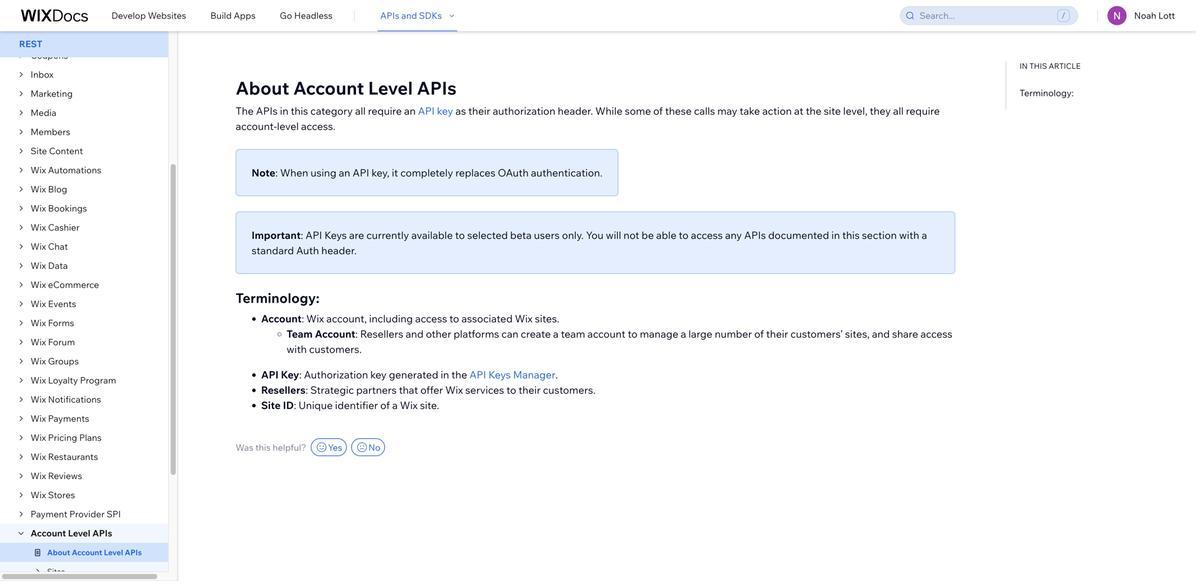 Task type: describe. For each thing, give the bounding box(es) containing it.
create
[[521, 328, 551, 340]]

authorization
[[304, 368, 368, 381]]

wix for wix chat
[[31, 241, 46, 252]]

generated
[[389, 368, 439, 381]]

selected
[[467, 229, 508, 242]]

api left as
[[418, 105, 435, 117]]

develop websites
[[112, 10, 186, 21]]

standard
[[252, 244, 294, 257]]

the inside api key : authorization key generated in the api keys manager . resellers : strategic partners that offer wix services to their customers. site id : unique identifier of a wix site.
[[452, 368, 467, 381]]

about account level apis inside sidebar element
[[47, 548, 142, 557]]

api keys manager link
[[470, 367, 556, 382]]

services
[[466, 384, 504, 396]]

access inside : api keys are currently available to selected beta users only. you will not be able to access any apis documented in this section with a standard auth header.
[[691, 229, 723, 242]]

noah lott image
[[1108, 6, 1127, 25]]

events
[[48, 298, 76, 309]]

build apps
[[211, 10, 256, 21]]

0 horizontal spatial access
[[415, 312, 447, 325]]

with inside : api keys are currently available to selected beta users only. you will not be able to access any apis documented in this section with a standard auth header.
[[900, 229, 920, 242]]

auth
[[296, 244, 319, 257]]

helpful?
[[273, 442, 306, 453]]

wix for wix blog
[[31, 184, 46, 195]]

account
[[588, 328, 626, 340]]

users
[[534, 229, 560, 242]]

: inside : resellers and other platforms can create a team account to manage a large number of their customers' sites, and share access with customers.
[[356, 328, 358, 340]]

apps
[[234, 10, 256, 21]]

bookings
[[48, 203, 87, 214]]

: resellers and other platforms can create a team account to manage a large number of their customers' sites, and share access with customers.
[[287, 328, 953, 356]]

platforms
[[454, 328, 499, 340]]

these
[[665, 105, 692, 117]]

wix payments
[[31, 413, 89, 424]]

lott
[[1159, 10, 1176, 21]]

account down account level apis
[[72, 548, 102, 557]]

payment
[[31, 509, 67, 520]]

0 horizontal spatial in
[[280, 105, 289, 117]]

in this article
[[1020, 61, 1081, 71]]

0 vertical spatial about account level apis
[[236, 77, 457, 99]]

action
[[763, 105, 792, 117]]

account down payment
[[31, 528, 66, 539]]

account-
[[236, 120, 277, 133]]

level
[[277, 120, 299, 133]]

wix for wix groups
[[31, 356, 46, 367]]

wix reviews
[[31, 470, 82, 481]]

require inside the as their authorization header. while some of these calls may take action at the site level, they all require account-level access.
[[906, 105, 940, 117]]

associated
[[462, 312, 513, 325]]

2 vertical spatial level
[[104, 548, 123, 557]]

to up other
[[450, 312, 459, 325]]

go headless link
[[280, 2, 333, 29]]

apis and sdks button
[[381, 10, 457, 21]]

wix right offer
[[446, 384, 463, 396]]

develop websites link
[[112, 2, 186, 29]]

0 vertical spatial this
[[291, 105, 308, 117]]

wix restaurants
[[31, 451, 98, 462]]

at
[[795, 105, 804, 117]]

wix up create
[[515, 312, 533, 325]]

including
[[369, 312, 413, 325]]

wix for wix pricing plans
[[31, 432, 46, 443]]

in
[[1020, 61, 1028, 71]]

customers. inside : resellers and other platforms can create a team account to manage a large number of their customers' sites, and share access with customers.
[[309, 343, 362, 356]]

forms
[[48, 317, 74, 328]]

keys inside : api keys are currently available to selected beta users only. you will not be able to access any apis documented in this section with a standard auth header.
[[325, 229, 347, 242]]

terminology: link
[[1020, 86, 1074, 99]]

groups
[[48, 356, 79, 367]]

of inside the as their authorization header. while some of these calls may take action at the site level, they all require account-level access.
[[654, 105, 663, 117]]

their inside api key : authorization key generated in the api keys manager . resellers : strategic partners that offer wix services to their customers. site id : unique identifier of a wix site.
[[519, 384, 541, 396]]

.
[[556, 368, 558, 381]]

article image
[[32, 547, 43, 558]]

when
[[280, 166, 308, 179]]

and down account : wix account, including access to associated wix sites.
[[406, 328, 424, 340]]

section
[[862, 229, 897, 242]]

spi
[[107, 509, 121, 520]]

api key link
[[418, 103, 453, 119]]

beta
[[510, 229, 532, 242]]

build
[[211, 10, 232, 21]]

in inside : api keys are currently available to selected beta users only. you will not be able to access any apis documented in this section with a standard auth header.
[[832, 229, 840, 242]]

be
[[642, 229, 654, 242]]

wix for wix notifications
[[31, 394, 46, 405]]

you
[[586, 229, 604, 242]]

header. inside the as their authorization header. while some of these calls may take action at the site level, they all require account-level access.
[[558, 105, 593, 117]]

about inside sidebar element
[[47, 548, 70, 557]]

go
[[280, 10, 292, 21]]

wix forms
[[31, 317, 74, 328]]

marketing
[[31, 88, 73, 99]]

currently
[[367, 229, 409, 242]]

strategic
[[310, 384, 354, 396]]

build apps button
[[211, 2, 256, 29]]

oauth
[[498, 166, 529, 179]]

sites,
[[846, 328, 870, 340]]

go headless
[[280, 10, 333, 21]]

completely
[[401, 166, 453, 179]]

wix pricing plans
[[31, 432, 102, 443]]

wix for wix restaurants
[[31, 451, 46, 462]]

api left key,
[[353, 166, 369, 179]]

wix up team account
[[307, 312, 324, 325]]

api inside : api keys are currently available to selected beta users only. you will not be able to access any apis documented in this section with a standard auth header.
[[306, 229, 322, 242]]

account up team at the bottom left
[[261, 312, 302, 325]]

wix blog
[[31, 184, 67, 195]]

account,
[[327, 312, 367, 325]]

header. inside : api keys are currently available to selected beta users only. you will not be able to access any apis documented in this section with a standard auth header.
[[321, 244, 357, 257]]

wix for wix stores
[[31, 489, 46, 501]]

websites
[[148, 10, 186, 21]]

wix for wix loyalty program
[[31, 375, 46, 386]]

in inside api key : authorization key generated in the api keys manager . resellers : strategic partners that offer wix services to their customers. site id : unique identifier of a wix site.
[[441, 368, 449, 381]]

to left selected
[[455, 229, 465, 242]]

automations
[[48, 164, 101, 176]]

site content
[[31, 145, 83, 156]]

cashier
[[48, 222, 80, 233]]

api left the key
[[261, 368, 279, 381]]

wix for wix data
[[31, 260, 46, 271]]

wix for wix cashier
[[31, 222, 46, 233]]

: api keys are currently available to selected beta users only. you will not be able to access any apis documented in this section with a standard auth header.
[[252, 229, 928, 257]]

2 horizontal spatial level
[[368, 77, 413, 99]]

was this helpful?
[[236, 442, 306, 453]]

id
[[283, 399, 294, 412]]

/
[[1062, 10, 1066, 21]]

replaces
[[456, 166, 496, 179]]

contacts
[[31, 31, 68, 42]]

key
[[281, 368, 299, 381]]

to inside : resellers and other platforms can create a team account to manage a large number of their customers' sites, and share access with customers.
[[628, 328, 638, 340]]

team
[[561, 328, 585, 340]]

plans
[[79, 432, 102, 443]]

access.
[[301, 120, 336, 133]]

large
[[689, 328, 713, 340]]

0 horizontal spatial level
[[68, 528, 90, 539]]



Task type: vqa. For each thing, say whether or not it's contained in the screenshot.
Transactions
no



Task type: locate. For each thing, give the bounding box(es) containing it.
partners
[[356, 384, 397, 396]]

0 horizontal spatial the
[[452, 368, 467, 381]]

program
[[80, 375, 116, 386]]

key inside api key : authorization key generated in the api keys manager . resellers : strategic partners that offer wix services to their customers. site id : unique identifier of a wix site.
[[371, 368, 387, 381]]

wix down wix forum
[[31, 356, 46, 367]]

1 horizontal spatial resellers
[[360, 328, 404, 340]]

keys
[[325, 229, 347, 242], [489, 368, 511, 381]]

wix left loyalty
[[31, 375, 46, 386]]

wix up wix reviews
[[31, 451, 46, 462]]

0 horizontal spatial header.
[[321, 244, 357, 257]]

1 horizontal spatial access
[[691, 229, 723, 242]]

account
[[293, 77, 364, 99], [261, 312, 302, 325], [315, 328, 356, 340], [31, 528, 66, 539], [72, 548, 102, 557]]

site
[[824, 105, 841, 117]]

wix ecommerce
[[31, 279, 99, 290]]

1 vertical spatial of
[[755, 328, 764, 340]]

terminology: up team at the bottom left
[[236, 290, 320, 307]]

1 horizontal spatial keys
[[489, 368, 511, 381]]

1 vertical spatial their
[[767, 328, 789, 340]]

a inside api key : authorization key generated in the api keys manager . resellers : strategic partners that offer wix services to their customers. site id : unique identifier of a wix site.
[[392, 399, 398, 412]]

about account level apis
[[236, 77, 457, 99], [47, 548, 142, 557]]

are
[[349, 229, 364, 242]]

loyalty
[[48, 375, 78, 386]]

rest
[[19, 38, 42, 49]]

in up level
[[280, 105, 289, 117]]

wix down wix data
[[31, 279, 46, 290]]

1 horizontal spatial level
[[104, 548, 123, 557]]

1 vertical spatial level
[[68, 528, 90, 539]]

team
[[287, 328, 313, 340]]

resellers down including
[[360, 328, 404, 340]]

wix cashier
[[31, 222, 80, 233]]

wix up payment
[[31, 489, 46, 501]]

with inside : resellers and other platforms can create a team account to manage a large number of their customers' sites, and share access with customers.
[[287, 343, 307, 356]]

0 horizontal spatial about account level apis
[[47, 548, 142, 557]]

1 vertical spatial terminology:
[[236, 290, 320, 307]]

an
[[404, 105, 416, 117], [339, 166, 350, 179]]

reviews
[[48, 470, 82, 481]]

access up other
[[415, 312, 447, 325]]

go headless button
[[280, 2, 333, 29]]

unique
[[299, 399, 333, 412]]

1 vertical spatial in
[[832, 229, 840, 242]]

wix down wix blog
[[31, 203, 46, 214]]

apis inside button
[[381, 10, 400, 21]]

wix for wix automations
[[31, 164, 46, 176]]

1 vertical spatial about account level apis
[[47, 548, 142, 557]]

site.
[[420, 399, 439, 412]]

2 require from the left
[[906, 105, 940, 117]]

1 all from the left
[[355, 105, 366, 117]]

1 vertical spatial customers.
[[543, 384, 596, 396]]

a inside : api keys are currently available to selected beta users only. you will not be able to access any apis documented in this section with a standard auth header.
[[922, 229, 928, 242]]

about up "the"
[[236, 77, 289, 99]]

while
[[596, 105, 623, 117]]

sidebar element
[[0, 0, 178, 581]]

terminology: down the in this article
[[1020, 87, 1074, 98]]

with right section
[[900, 229, 920, 242]]

wix for wix forms
[[31, 317, 46, 328]]

wix up 'wix forms'
[[31, 298, 46, 309]]

site inside sidebar element
[[31, 145, 47, 156]]

wix up wix chat
[[31, 222, 46, 233]]

identifier
[[335, 399, 378, 412]]

all inside the as their authorization header. while some of these calls may take action at the site level, they all require account-level access.
[[894, 105, 904, 117]]

account up 'category'
[[293, 77, 364, 99]]

0 vertical spatial of
[[654, 105, 663, 117]]

1 horizontal spatial about account level apis
[[236, 77, 457, 99]]

as
[[456, 105, 466, 117]]

to right account
[[628, 328, 638, 340]]

0 vertical spatial keys
[[325, 229, 347, 242]]

2 horizontal spatial in
[[832, 229, 840, 242]]

ecommerce
[[48, 279, 99, 290]]

1 horizontal spatial customers.
[[543, 384, 596, 396]]

with down team at the bottom left
[[287, 343, 307, 356]]

0 horizontal spatial of
[[381, 399, 390, 412]]

about
[[236, 77, 289, 99], [47, 548, 70, 557]]

1 horizontal spatial with
[[900, 229, 920, 242]]

1 vertical spatial key
[[371, 368, 387, 381]]

of
[[654, 105, 663, 117], [755, 328, 764, 340], [381, 399, 390, 412]]

0 vertical spatial an
[[404, 105, 416, 117]]

wix left 'forum'
[[31, 336, 46, 348]]

of down partners
[[381, 399, 390, 412]]

all right they at right top
[[894, 105, 904, 117]]

payments
[[48, 413, 89, 424]]

a down partners
[[392, 399, 398, 412]]

that
[[399, 384, 418, 396]]

require left api key link
[[368, 105, 402, 117]]

to right able
[[679, 229, 689, 242]]

1 vertical spatial header.
[[321, 244, 357, 257]]

0 vertical spatial in
[[280, 105, 289, 117]]

customers. inside api key : authorization key generated in the api keys manager . resellers : strategic partners that offer wix services to their customers. site id : unique identifier of a wix site.
[[543, 384, 596, 396]]

their inside the as their authorization header. while some of these calls may take action at the site level, they all require account-level access.
[[469, 105, 491, 117]]

0 vertical spatial resellers
[[360, 328, 404, 340]]

0 horizontal spatial require
[[368, 105, 402, 117]]

other
[[426, 328, 452, 340]]

and inside button
[[402, 10, 417, 21]]

all
[[355, 105, 366, 117], [894, 105, 904, 117]]

1 vertical spatial site
[[261, 399, 281, 412]]

1 vertical spatial about
[[47, 548, 70, 557]]

1 horizontal spatial the
[[806, 105, 822, 117]]

a left large
[[681, 328, 687, 340]]

share
[[893, 328, 919, 340]]

resellers up id
[[261, 384, 306, 396]]

0 vertical spatial key
[[437, 105, 453, 117]]

wix left data
[[31, 260, 46, 271]]

api
[[418, 105, 435, 117], [353, 166, 369, 179], [306, 229, 322, 242], [261, 368, 279, 381], [470, 368, 486, 381]]

the
[[806, 105, 822, 117], [452, 368, 467, 381]]

wix events
[[31, 298, 76, 309]]

wix notifications
[[31, 394, 101, 405]]

1 horizontal spatial an
[[404, 105, 416, 117]]

coupons
[[31, 50, 68, 61]]

header. left while in the top of the page
[[558, 105, 593, 117]]

the right at
[[806, 105, 822, 117]]

site inside api key : authorization key generated in the api keys manager . resellers : strategic partners that offer wix services to their customers. site id : unique identifier of a wix site.
[[261, 399, 281, 412]]

0 horizontal spatial resellers
[[261, 384, 306, 396]]

0 vertical spatial about
[[236, 77, 289, 99]]

only.
[[562, 229, 584, 242]]

wix for wix events
[[31, 298, 46, 309]]

0 vertical spatial site
[[31, 145, 47, 156]]

their down manager
[[519, 384, 541, 396]]

this right was
[[256, 442, 271, 453]]

0 vertical spatial customers.
[[309, 343, 362, 356]]

able
[[657, 229, 677, 242]]

about account level apis down account level apis
[[47, 548, 142, 557]]

keys inside api key : authorization key generated in the api keys manager . resellers : strategic partners that offer wix services to their customers. site id : unique identifier of a wix site.
[[489, 368, 511, 381]]

account : wix account, including access to associated wix sites.
[[261, 312, 560, 325]]

access
[[691, 229, 723, 242], [415, 312, 447, 325], [921, 328, 953, 340]]

1 vertical spatial keys
[[489, 368, 511, 381]]

take
[[740, 105, 760, 117]]

apis
[[381, 10, 400, 21], [417, 77, 457, 99], [256, 105, 278, 117], [745, 229, 766, 242], [92, 528, 112, 539], [125, 548, 142, 557]]

their left customers'
[[767, 328, 789, 340]]

0 horizontal spatial with
[[287, 343, 307, 356]]

account down account, in the bottom of the page
[[315, 328, 356, 340]]

apis inside : api keys are currently available to selected beta users only. you will not be able to access any apis documented in this section with a standard auth header.
[[745, 229, 766, 242]]

1 horizontal spatial all
[[894, 105, 904, 117]]

1 horizontal spatial in
[[441, 368, 449, 381]]

1 vertical spatial access
[[415, 312, 447, 325]]

of right the some
[[654, 105, 663, 117]]

1 horizontal spatial about
[[236, 77, 289, 99]]

level down spi at left bottom
[[104, 548, 123, 557]]

can
[[502, 328, 519, 340]]

an right using
[[339, 166, 350, 179]]

2 vertical spatial of
[[381, 399, 390, 412]]

wix for wix ecommerce
[[31, 279, 46, 290]]

sites
[[47, 567, 65, 576]]

customers. down '.'
[[543, 384, 596, 396]]

a left team
[[553, 328, 559, 340]]

a right section
[[922, 229, 928, 242]]

0 vertical spatial their
[[469, 105, 491, 117]]

their inside : resellers and other platforms can create a team account to manage a large number of their customers' sites, and share access with customers.
[[767, 328, 789, 340]]

wix stores
[[31, 489, 75, 501]]

0 vertical spatial level
[[368, 77, 413, 99]]

2 vertical spatial their
[[519, 384, 541, 396]]

1 horizontal spatial their
[[519, 384, 541, 396]]

of inside api key : authorization key generated in the api keys manager . resellers : strategic partners that offer wix services to their customers. site id : unique identifier of a wix site.
[[381, 399, 390, 412]]

2 horizontal spatial their
[[767, 328, 789, 340]]

customers.
[[309, 343, 362, 356], [543, 384, 596, 396]]

0 vertical spatial with
[[900, 229, 920, 242]]

0 horizontal spatial site
[[31, 145, 47, 156]]

notifications
[[48, 394, 101, 405]]

customers. down team account
[[309, 343, 362, 356]]

api up auth
[[306, 229, 322, 242]]

wix for wix bookings
[[31, 203, 46, 214]]

level down payment provider spi
[[68, 528, 90, 539]]

the inside the as their authorization header. while some of these calls may take action at the site level, they all require account-level access.
[[806, 105, 822, 117]]

to inside api key : authorization key generated in the api keys manager . resellers : strategic partners that offer wix services to their customers. site id : unique identifier of a wix site.
[[507, 384, 517, 396]]

important
[[252, 229, 301, 242]]

rest menu bar
[[0, 31, 168, 57]]

2 horizontal spatial this
[[843, 229, 860, 242]]

1 vertical spatial with
[[287, 343, 307, 356]]

2 horizontal spatial access
[[921, 328, 953, 340]]

number
[[715, 328, 752, 340]]

about up sites
[[47, 548, 70, 557]]

apis and sdks
[[381, 10, 442, 21]]

resellers inside api key : authorization key generated in the api keys manager . resellers : strategic partners that offer wix services to their customers. site id : unique identifier of a wix site.
[[261, 384, 306, 396]]

an left api key link
[[404, 105, 416, 117]]

site left id
[[261, 399, 281, 412]]

1 vertical spatial resellers
[[261, 384, 306, 396]]

wix for wix reviews
[[31, 470, 46, 481]]

0 vertical spatial terminology:
[[1020, 87, 1074, 98]]

of right number
[[755, 328, 764, 340]]

develop websites button
[[112, 2, 186, 29]]

0 horizontal spatial key
[[371, 368, 387, 381]]

wix forum
[[31, 336, 75, 348]]

resellers inside : resellers and other platforms can create a team account to manage a large number of their customers' sites, and share access with customers.
[[360, 328, 404, 340]]

and left sdks
[[402, 10, 417, 21]]

provider
[[69, 509, 105, 520]]

1 horizontal spatial this
[[291, 105, 308, 117]]

the up services
[[452, 368, 467, 381]]

site down the members
[[31, 145, 47, 156]]

1 horizontal spatial require
[[906, 105, 940, 117]]

about account level apis up the apis in this category all require an api key
[[236, 77, 457, 99]]

payment provider spi
[[31, 509, 121, 520]]

wix loyalty program
[[31, 375, 116, 386]]

wix left chat
[[31, 241, 46, 252]]

access left any in the right of the page
[[691, 229, 723, 242]]

wix left "payments"
[[31, 413, 46, 424]]

team account
[[287, 328, 356, 340]]

2 horizontal spatial of
[[755, 328, 764, 340]]

2 vertical spatial in
[[441, 368, 449, 381]]

0 vertical spatial the
[[806, 105, 822, 117]]

1 horizontal spatial header.
[[558, 105, 593, 117]]

level up the apis in this category all require an api key
[[368, 77, 413, 99]]

keys up services
[[489, 368, 511, 381]]

2 all from the left
[[894, 105, 904, 117]]

restaurants
[[48, 451, 98, 462]]

terminology:
[[1020, 87, 1074, 98], [236, 290, 320, 307]]

1 require from the left
[[368, 105, 402, 117]]

0 horizontal spatial this
[[256, 442, 271, 453]]

wix for wix forum
[[31, 336, 46, 348]]

key up partners
[[371, 368, 387, 381]]

access inside : resellers and other platforms can create a team account to manage a large number of their customers' sites, and share access with customers.
[[921, 328, 953, 340]]

this left section
[[843, 229, 860, 242]]

in right documented
[[832, 229, 840, 242]]

note : when using an api key, it completely replaces oauth authentication.
[[252, 166, 603, 179]]

this up level
[[291, 105, 308, 117]]

they
[[870, 105, 891, 117]]

category
[[311, 105, 353, 117]]

0 horizontal spatial their
[[469, 105, 491, 117]]

1 vertical spatial the
[[452, 368, 467, 381]]

wix left "pricing" at the bottom of page
[[31, 432, 46, 443]]

0 vertical spatial access
[[691, 229, 723, 242]]

1 vertical spatial this
[[843, 229, 860, 242]]

their right as
[[469, 105, 491, 117]]

api up services
[[470, 368, 486, 381]]

wix up wix blog
[[31, 164, 46, 176]]

1 horizontal spatial terminology:
[[1020, 87, 1074, 98]]

no
[[369, 442, 381, 453]]

require right they at right top
[[906, 105, 940, 117]]

members
[[31, 126, 70, 137]]

wix up wix stores
[[31, 470, 46, 481]]

keys left the are
[[325, 229, 347, 242]]

0 horizontal spatial an
[[339, 166, 350, 179]]

access right "share"
[[921, 328, 953, 340]]

wix bookings
[[31, 203, 87, 214]]

2 vertical spatial this
[[256, 442, 271, 453]]

1 horizontal spatial site
[[261, 399, 281, 412]]

available
[[412, 229, 453, 242]]

1 vertical spatial an
[[339, 166, 350, 179]]

any
[[725, 229, 742, 242]]

require
[[368, 105, 402, 117], [906, 105, 940, 117]]

wix left the forms
[[31, 317, 46, 328]]

0 horizontal spatial keys
[[325, 229, 347, 242]]

key,
[[372, 166, 390, 179]]

0 horizontal spatial all
[[355, 105, 366, 117]]

authentication.
[[531, 166, 603, 179]]

wix left blog
[[31, 184, 46, 195]]

of inside : resellers and other platforms can create a team account to manage a large number of their customers' sites, and share access with customers.
[[755, 328, 764, 340]]

wix down that
[[400, 399, 418, 412]]

key left as
[[437, 105, 453, 117]]

wix for wix payments
[[31, 413, 46, 424]]

this inside : api keys are currently available to selected beta users only. you will not be able to access any apis documented in this section with a standard auth header.
[[843, 229, 860, 242]]

wix
[[31, 164, 46, 176], [31, 184, 46, 195], [31, 203, 46, 214], [31, 222, 46, 233], [31, 241, 46, 252], [31, 260, 46, 271], [31, 279, 46, 290], [31, 298, 46, 309], [307, 312, 324, 325], [515, 312, 533, 325], [31, 317, 46, 328], [31, 336, 46, 348], [31, 356, 46, 367], [31, 375, 46, 386], [446, 384, 463, 396], [31, 394, 46, 405], [400, 399, 418, 412], [31, 413, 46, 424], [31, 432, 46, 443], [31, 451, 46, 462], [31, 470, 46, 481], [31, 489, 46, 501]]

wix up the wix payments
[[31, 394, 46, 405]]

0 horizontal spatial terminology:
[[236, 290, 320, 307]]

2 vertical spatial access
[[921, 328, 953, 340]]

1 horizontal spatial key
[[437, 105, 453, 117]]

authorization
[[493, 105, 556, 117]]

this
[[1030, 61, 1048, 71]]

header. down the are
[[321, 244, 357, 257]]

in
[[280, 105, 289, 117], [832, 229, 840, 242], [441, 368, 449, 381]]

and right sites,
[[872, 328, 890, 340]]

: inside : api keys are currently available to selected beta users only. you will not be able to access any apis documented in this section with a standard auth header.
[[301, 229, 303, 242]]

1 horizontal spatial of
[[654, 105, 663, 117]]

key
[[437, 105, 453, 117], [371, 368, 387, 381]]

site
[[31, 145, 47, 156], [261, 399, 281, 412]]

all right 'category'
[[355, 105, 366, 117]]

their
[[469, 105, 491, 117], [767, 328, 789, 340], [519, 384, 541, 396]]

0 horizontal spatial customers.
[[309, 343, 362, 356]]

0 horizontal spatial about
[[47, 548, 70, 557]]

in up offer
[[441, 368, 449, 381]]

0 vertical spatial header.
[[558, 105, 593, 117]]

Search... field
[[916, 7, 1058, 25]]

will
[[606, 229, 622, 242]]

content
[[49, 145, 83, 156]]

to down 'api keys manager' link
[[507, 384, 517, 396]]



